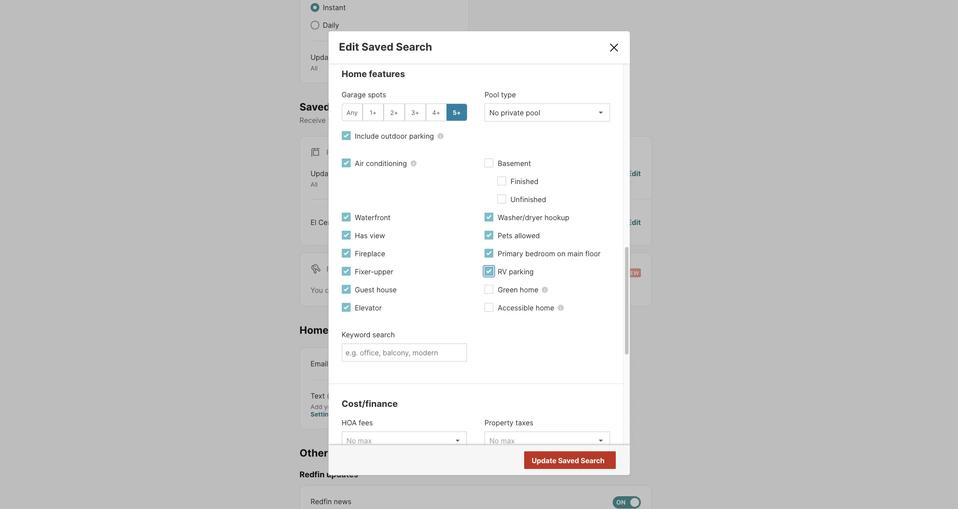 Task type: describe. For each thing, give the bounding box(es) containing it.
1 horizontal spatial searches
[[385, 286, 416, 295]]

always
[[424, 359, 447, 368]]

any
[[347, 109, 358, 116]]

1+
[[370, 109, 377, 116]]

can
[[325, 286, 337, 295]]

option group inside edit saved search dialog
[[342, 104, 467, 121]]

text
[[311, 391, 325, 400]]

1 update types all from the top
[[311, 53, 356, 72]]

update inside button
[[532, 456, 556, 465]]

fireplace
[[355, 250, 385, 258]]

pets
[[498, 231, 512, 240]]

unfinished
[[511, 195, 546, 204]]

edit saved search element
[[339, 41, 598, 53]]

fixer-upper
[[355, 268, 393, 276]]

green home
[[498, 286, 538, 294]]

no results
[[569, 457, 604, 465]]

update saved search button
[[524, 452, 616, 469]]

updates
[[326, 470, 358, 479]]

primary
[[498, 250, 523, 258]]

upper
[[374, 268, 393, 276]]

hoa
[[342, 419, 357, 427]]

based
[[393, 116, 413, 125]]

saved searches receive timely notifications based on your preferred search filters.
[[300, 101, 520, 125]]

other emails
[[300, 447, 363, 459]]

your inside saved searches receive timely notifications based on your preferred search filters.
[[425, 116, 440, 125]]

no for no results
[[569, 457, 579, 465]]

redfin for other
[[300, 470, 325, 479]]

e.g. office, balcony, modern text field
[[346, 349, 463, 357]]

outdoor
[[381, 132, 407, 141]]

type
[[501, 90, 516, 99]]

account settings link
[[311, 403, 415, 418]]

4+
[[432, 109, 440, 116]]

keyword
[[342, 331, 371, 339]]

primary bedroom on main floor
[[498, 250, 601, 258]]

(sms)
[[327, 391, 347, 400]]

conditioning
[[366, 159, 407, 168]]

house
[[376, 286, 397, 294]]

washer/dryer
[[498, 213, 543, 222]]

account
[[390, 403, 415, 410]]

edit inside dialog
[[339, 41, 359, 53]]

preferred
[[442, 116, 473, 125]]

washer/dryer hookup
[[498, 213, 569, 222]]

finished
[[511, 177, 538, 186]]

pets allowed
[[498, 231, 540, 240]]

view
[[370, 231, 385, 240]]

edit saved search
[[339, 41, 432, 53]]

you can create saved searches while searching for rentals .
[[311, 286, 507, 295]]

you
[[311, 286, 323, 295]]

include
[[355, 132, 379, 141]]

1
[[360, 218, 363, 227]]

for sale
[[326, 148, 360, 157]]

no emails
[[559, 218, 592, 227]]

for for for sale
[[326, 148, 340, 157]]

on inside saved searches receive timely notifications based on your preferred search filters.
[[415, 116, 423, 125]]

pool type
[[485, 90, 516, 99]]

5+ radio
[[446, 104, 467, 121]]

instant
[[323, 3, 346, 12]]

basement
[[498, 159, 531, 168]]

2 all from the top
[[311, 181, 318, 188]]

for rent
[[326, 265, 361, 273]]

floor
[[585, 250, 601, 258]]

home tours
[[300, 324, 357, 336]]

2+ radio
[[384, 104, 405, 121]]

filters.
[[499, 116, 520, 125]]

search inside edit saved search dialog
[[372, 331, 395, 339]]

test
[[343, 218, 358, 227]]

2+
[[390, 109, 398, 116]]

settings
[[311, 411, 336, 418]]

account settings
[[311, 403, 415, 418]]

0 vertical spatial update
[[311, 53, 335, 62]]

home for accessible home
[[536, 304, 554, 312]]

hoa fees
[[342, 419, 373, 427]]

email
[[311, 359, 328, 368]]

news
[[334, 497, 351, 506]]

fees
[[359, 419, 373, 427]]

4+ radio
[[426, 104, 447, 121]]

el
[[311, 218, 316, 227]]

phone
[[339, 403, 357, 410]]

1 all from the top
[[311, 64, 318, 72]]

1 vertical spatial parking
[[509, 268, 534, 276]]

text (sms)
[[311, 391, 347, 400]]

results
[[580, 457, 604, 465]]

garage spots
[[342, 90, 386, 99]]

add your phone number in
[[311, 403, 390, 410]]

redfin updates
[[300, 470, 358, 479]]

redfin news
[[311, 497, 351, 506]]

rentals
[[483, 286, 505, 295]]

spots
[[368, 90, 386, 99]]

features
[[369, 69, 405, 79]]

home for home features
[[342, 69, 367, 79]]



Task type: vqa. For each thing, say whether or not it's contained in the screenshot.
right 'TO'
no



Task type: locate. For each thing, give the bounding box(es) containing it.
0 vertical spatial redfin
[[300, 470, 325, 479]]

rent
[[342, 265, 361, 273]]

home features
[[342, 69, 405, 79]]

rv parking
[[498, 268, 534, 276]]

air
[[355, 159, 364, 168]]

all up el
[[311, 181, 318, 188]]

None checkbox
[[613, 496, 641, 509]]

for left sale
[[326, 148, 340, 157]]

searching
[[437, 286, 469, 295]]

waterfront
[[355, 213, 391, 222]]

2 update types all from the top
[[311, 169, 356, 188]]

1 vertical spatial update
[[311, 169, 335, 178]]

1 vertical spatial types
[[337, 169, 356, 178]]

no up main
[[559, 218, 569, 227]]

update
[[311, 53, 335, 62], [311, 169, 335, 178], [532, 456, 556, 465]]

taxes
[[515, 419, 533, 427]]

el cerrito test 1
[[311, 218, 363, 227]]

1 horizontal spatial your
[[425, 116, 440, 125]]

1 vertical spatial edit button
[[627, 217, 641, 228]]

0 vertical spatial search
[[396, 41, 432, 53]]

no results button
[[559, 452, 614, 470]]

all down daily radio
[[311, 64, 318, 72]]

emails for no emails
[[571, 218, 592, 227]]

edit for no emails
[[627, 218, 641, 227]]

saved up home features
[[362, 41, 393, 53]]

edit
[[339, 41, 359, 53], [627, 169, 641, 178], [627, 218, 641, 227]]

0 horizontal spatial search
[[396, 41, 432, 53]]

3+
[[411, 109, 419, 116]]

redfin
[[300, 470, 325, 479], [311, 497, 332, 506]]

saved inside saved searches receive timely notifications based on your preferred search filters.
[[300, 101, 330, 113]]

types up home features
[[337, 53, 356, 62]]

list box for property taxes
[[485, 432, 610, 450]]

green
[[498, 286, 518, 294]]

Daily radio
[[311, 21, 319, 30]]

saved down fixer-upper in the bottom of the page
[[362, 286, 383, 295]]

1+ radio
[[363, 104, 384, 121]]

home for home tours
[[300, 324, 329, 336]]

notifications
[[350, 116, 391, 125]]

0 vertical spatial home
[[520, 286, 538, 294]]

no for no emails
[[559, 218, 569, 227]]

0 horizontal spatial search
[[372, 331, 395, 339]]

sale
[[342, 148, 360, 157]]

garage
[[342, 90, 366, 99]]

0 vertical spatial all
[[311, 64, 318, 72]]

property taxes
[[485, 419, 533, 427]]

0 vertical spatial no
[[559, 218, 569, 227]]

1 horizontal spatial on
[[449, 359, 458, 368]]

saved left results
[[558, 456, 579, 465]]

update down daily radio
[[311, 53, 335, 62]]

receive
[[300, 116, 326, 125]]

parking
[[409, 132, 434, 141], [509, 268, 534, 276]]

home up accessible home
[[520, 286, 538, 294]]

list box for hoa fees
[[342, 432, 467, 450]]

edit button for update types
[[627, 168, 641, 188]]

parking up the green home
[[509, 268, 534, 276]]

search for edit saved search
[[396, 41, 432, 53]]

allowed
[[514, 231, 540, 240]]

guest house
[[355, 286, 397, 294]]

1 vertical spatial search
[[372, 331, 395, 339]]

0 vertical spatial update types all
[[311, 53, 356, 72]]

1 horizontal spatial parking
[[509, 268, 534, 276]]

edit button
[[627, 168, 641, 188], [627, 217, 641, 228]]

home up the garage
[[342, 69, 367, 79]]

update down for sale
[[311, 169, 335, 178]]

accessible home
[[498, 304, 554, 312]]

0 vertical spatial your
[[425, 116, 440, 125]]

add
[[311, 403, 322, 410]]

0 vertical spatial on
[[415, 116, 423, 125]]

your right 3+
[[425, 116, 440, 125]]

elevator
[[355, 304, 382, 312]]

keyword search
[[342, 331, 395, 339]]

on right based
[[415, 116, 423, 125]]

home
[[342, 69, 367, 79], [300, 324, 329, 336]]

no inside no results button
[[569, 457, 579, 465]]

hookup
[[545, 213, 569, 222]]

types down air
[[337, 169, 356, 178]]

home inside edit saved search dialog
[[342, 69, 367, 79]]

0 horizontal spatial on
[[415, 116, 423, 125]]

2 vertical spatial update
[[532, 456, 556, 465]]

list box
[[485, 104, 610, 122], [342, 432, 467, 450], [485, 432, 610, 450]]

1 horizontal spatial no
[[569, 457, 579, 465]]

search up e.g. office, balcony, modern text box
[[372, 331, 395, 339]]

emails up updates
[[330, 447, 363, 459]]

2 horizontal spatial on
[[557, 250, 565, 258]]

on inside edit saved search dialog
[[557, 250, 565, 258]]

edit saved search dialog
[[328, 31, 630, 509]]

0 vertical spatial search
[[475, 116, 497, 125]]

bedroom
[[525, 250, 555, 258]]

1 vertical spatial for
[[326, 265, 340, 273]]

cerrito
[[318, 218, 341, 227]]

search left filters.
[[475, 116, 497, 125]]

redfin down 'other'
[[300, 470, 325, 479]]

2 vertical spatial edit
[[627, 218, 641, 227]]

search inside saved searches receive timely notifications based on your preferred search filters.
[[475, 116, 497, 125]]

2 vertical spatial on
[[449, 359, 458, 368]]

0 horizontal spatial your
[[324, 403, 337, 410]]

parking down based
[[409, 132, 434, 141]]

edit for update types
[[627, 169, 641, 178]]

in
[[383, 403, 388, 410]]

update left no results button
[[532, 456, 556, 465]]

number
[[359, 403, 381, 410]]

search
[[396, 41, 432, 53], [581, 456, 605, 465]]

1 vertical spatial all
[[311, 181, 318, 188]]

no left results
[[569, 457, 579, 465]]

0 vertical spatial emails
[[571, 218, 592, 227]]

for
[[471, 286, 481, 295]]

1 vertical spatial emails
[[330, 447, 363, 459]]

1 horizontal spatial search
[[581, 456, 605, 465]]

accessible
[[498, 304, 534, 312]]

1 vertical spatial home
[[536, 304, 554, 312]]

1 types from the top
[[337, 53, 356, 62]]

1 vertical spatial edit
[[627, 169, 641, 178]]

on left main
[[557, 250, 565, 258]]

air conditioning
[[355, 159, 407, 168]]

saved up receive
[[300, 101, 330, 113]]

search for update saved search
[[581, 456, 605, 465]]

1 horizontal spatial search
[[475, 116, 497, 125]]

0 vertical spatial for
[[326, 148, 340, 157]]

0 vertical spatial searches
[[332, 101, 379, 113]]

searches down upper
[[385, 286, 416, 295]]

your up settings at the bottom of the page
[[324, 403, 337, 410]]

for left rent
[[326, 265, 340, 273]]

search
[[475, 116, 497, 125], [372, 331, 395, 339]]

redfin left news
[[311, 497, 332, 506]]

2 for from the top
[[326, 265, 340, 273]]

3+ radio
[[405, 104, 426, 121]]

1 horizontal spatial home
[[342, 69, 367, 79]]

1 for from the top
[[326, 148, 340, 157]]

.
[[505, 286, 507, 295]]

0 horizontal spatial parking
[[409, 132, 434, 141]]

edit button for no emails
[[627, 217, 641, 228]]

1 vertical spatial searches
[[385, 286, 416, 295]]

pool
[[485, 90, 499, 99]]

other
[[300, 447, 328, 459]]

list box down the type
[[485, 104, 610, 122]]

your
[[425, 116, 440, 125], [324, 403, 337, 410]]

home right the accessible
[[536, 304, 554, 312]]

1 vertical spatial redfin
[[311, 497, 332, 506]]

5+
[[453, 109, 461, 116]]

while
[[418, 286, 435, 295]]

Instant radio
[[311, 3, 319, 12]]

1 vertical spatial search
[[581, 456, 605, 465]]

update types all down daily
[[311, 53, 356, 72]]

property
[[485, 419, 513, 427]]

0 horizontal spatial searches
[[332, 101, 379, 113]]

1 vertical spatial no
[[569, 457, 579, 465]]

option group
[[342, 104, 467, 121]]

option group containing any
[[342, 104, 467, 121]]

0 vertical spatial parking
[[409, 132, 434, 141]]

1 vertical spatial update types all
[[311, 169, 356, 188]]

0 vertical spatial edit button
[[627, 168, 641, 188]]

0 vertical spatial edit
[[339, 41, 359, 53]]

0 horizontal spatial no
[[559, 218, 569, 227]]

has
[[355, 231, 368, 240]]

list box up update saved search
[[485, 432, 610, 450]]

saved inside update saved search button
[[558, 456, 579, 465]]

home for green home
[[520, 286, 538, 294]]

1 edit button from the top
[[627, 168, 641, 188]]

0 vertical spatial home
[[342, 69, 367, 79]]

0 horizontal spatial emails
[[330, 447, 363, 459]]

searches down the garage
[[332, 101, 379, 113]]

all
[[311, 64, 318, 72], [311, 181, 318, 188]]

1 vertical spatial home
[[300, 324, 329, 336]]

searches inside saved searches receive timely notifications based on your preferred search filters.
[[332, 101, 379, 113]]

list box for pool type
[[485, 104, 610, 122]]

update types all
[[311, 53, 356, 72], [311, 169, 356, 188]]

update types all down for sale
[[311, 169, 356, 188]]

redfin for redfin
[[311, 497, 332, 506]]

on right 'always'
[[449, 359, 458, 368]]

1 vertical spatial your
[[324, 403, 337, 410]]

2 edit button from the top
[[627, 217, 641, 228]]

emails for other emails
[[330, 447, 363, 459]]

0 vertical spatial types
[[337, 53, 356, 62]]

home
[[520, 286, 538, 294], [536, 304, 554, 312]]

for for for rent
[[326, 265, 340, 273]]

1 vertical spatial on
[[557, 250, 565, 258]]

emails right 'hookup'
[[571, 218, 592, 227]]

create
[[339, 286, 360, 295]]

always on
[[424, 359, 458, 368]]

0 horizontal spatial home
[[300, 324, 329, 336]]

list box down the account at left bottom
[[342, 432, 467, 450]]

2 types from the top
[[337, 169, 356, 178]]

cost/finance
[[342, 399, 398, 409]]

Any radio
[[342, 104, 363, 121]]

rv
[[498, 268, 507, 276]]

search inside button
[[581, 456, 605, 465]]

home left tours
[[300, 324, 329, 336]]

has view
[[355, 231, 385, 240]]

fixer-
[[355, 268, 374, 276]]

searches
[[332, 101, 379, 113], [385, 286, 416, 295]]

1 horizontal spatial emails
[[571, 218, 592, 227]]



